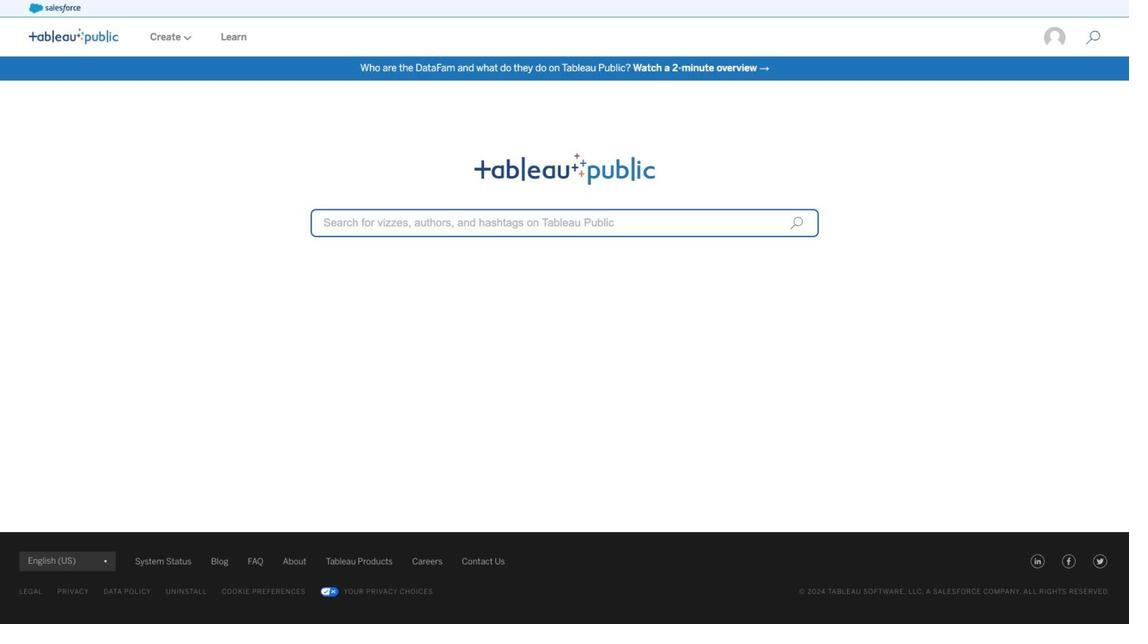 Task type: locate. For each thing, give the bounding box(es) containing it.
selected language element
[[28, 552, 107, 572]]

gary.orlando image
[[1044, 26, 1067, 49]]

search image
[[790, 217, 804, 230]]

salesforce logo image
[[29, 4, 81, 13]]



Task type: describe. For each thing, give the bounding box(es) containing it.
Search input field
[[311, 209, 819, 238]]

logo image
[[29, 29, 119, 44]]

go to search image
[[1072, 30, 1115, 45]]

create image
[[181, 36, 192, 40]]



Task type: vqa. For each thing, say whether or not it's contained in the screenshot.
create icon
yes



